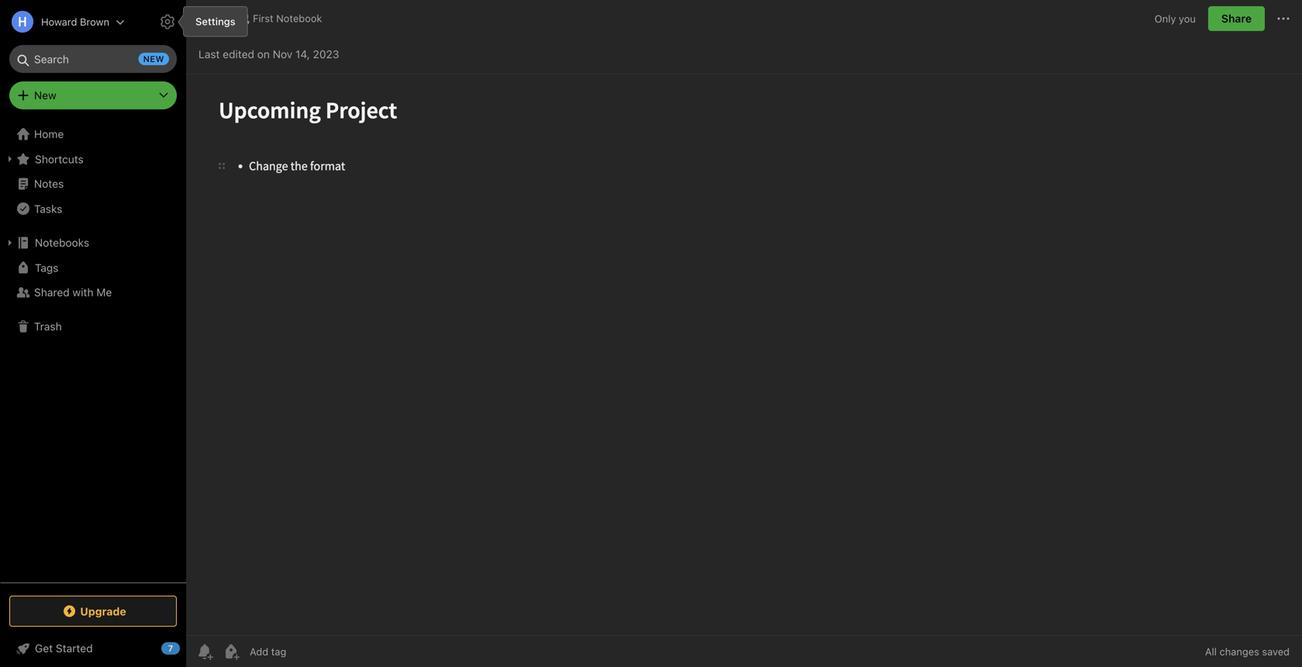 Task type: describe. For each thing, give the bounding box(es) containing it.
add a reminder image
[[195, 642, 214, 661]]

tags
[[35, 261, 59, 274]]

all changes saved
[[1205, 646, 1290, 657]]

note window element
[[186, 0, 1302, 667]]

nov
[[273, 48, 293, 61]]

Note Editor text field
[[186, 74, 1302, 635]]

notebooks link
[[0, 230, 185, 255]]

saved
[[1262, 646, 1290, 657]]

get
[[35, 642, 53, 655]]

trash link
[[0, 314, 185, 339]]

shortcuts
[[35, 153, 84, 165]]

tasks button
[[0, 196, 185, 221]]

changes
[[1220, 646, 1260, 657]]

shared with me link
[[0, 280, 185, 305]]

shared with me
[[34, 286, 112, 299]]

first
[[253, 12, 273, 24]]

only
[[1155, 13, 1176, 24]]

last
[[199, 48, 220, 61]]

only you
[[1155, 13, 1196, 24]]

add tag image
[[222, 642, 240, 661]]

last edited on nov 14, 2023
[[199, 48, 339, 61]]

new button
[[9, 81, 177, 109]]

you
[[1179, 13, 1196, 24]]

brown
[[80, 16, 109, 28]]

share button
[[1208, 6, 1265, 31]]

all
[[1205, 646, 1217, 657]]

Add tag field
[[248, 645, 365, 658]]

new
[[143, 54, 164, 64]]

14,
[[295, 48, 310, 61]]

home link
[[0, 122, 186, 147]]

notes
[[34, 177, 64, 190]]

Account field
[[0, 6, 125, 37]]

settings
[[195, 16, 236, 27]]

first notebook button
[[233, 8, 328, 29]]

shortcuts button
[[0, 147, 185, 171]]

upgrade
[[80, 605, 126, 618]]

more actions image
[[1274, 9, 1293, 28]]



Task type: locate. For each thing, give the bounding box(es) containing it.
share
[[1222, 12, 1252, 25]]

tasks
[[34, 202, 62, 215]]

upgrade button
[[9, 596, 177, 627]]

edited
[[223, 48, 254, 61]]

new
[[34, 89, 56, 102]]

expand notebooks image
[[4, 237, 16, 249]]

shared
[[34, 286, 70, 299]]

new search field
[[20, 45, 169, 73]]

notebooks
[[35, 236, 89, 249]]

7
[[168, 643, 173, 654]]

notes link
[[0, 171, 185, 196]]

with
[[73, 286, 93, 299]]

2023
[[313, 48, 339, 61]]

Search text field
[[20, 45, 166, 73]]

tree
[[0, 122, 186, 582]]

settings tooltip
[[172, 6, 248, 37]]

first notebook
[[253, 12, 322, 24]]

expand note image
[[197, 9, 216, 28]]

on
[[257, 48, 270, 61]]

started
[[56, 642, 93, 655]]

home
[[34, 128, 64, 140]]

click to collapse image
[[180, 638, 192, 657]]

Help and Learning task checklist field
[[0, 636, 186, 661]]

tree containing home
[[0, 122, 186, 582]]

howard
[[41, 16, 77, 28]]

trash
[[34, 320, 62, 333]]

me
[[96, 286, 112, 299]]

tags button
[[0, 255, 185, 280]]

notebook
[[276, 12, 322, 24]]

get started
[[35, 642, 93, 655]]

More actions field
[[1274, 6, 1293, 31]]

settings image
[[158, 12, 177, 31]]

howard brown
[[41, 16, 109, 28]]



Task type: vqa. For each thing, say whether or not it's contained in the screenshot.
fifth tab
no



